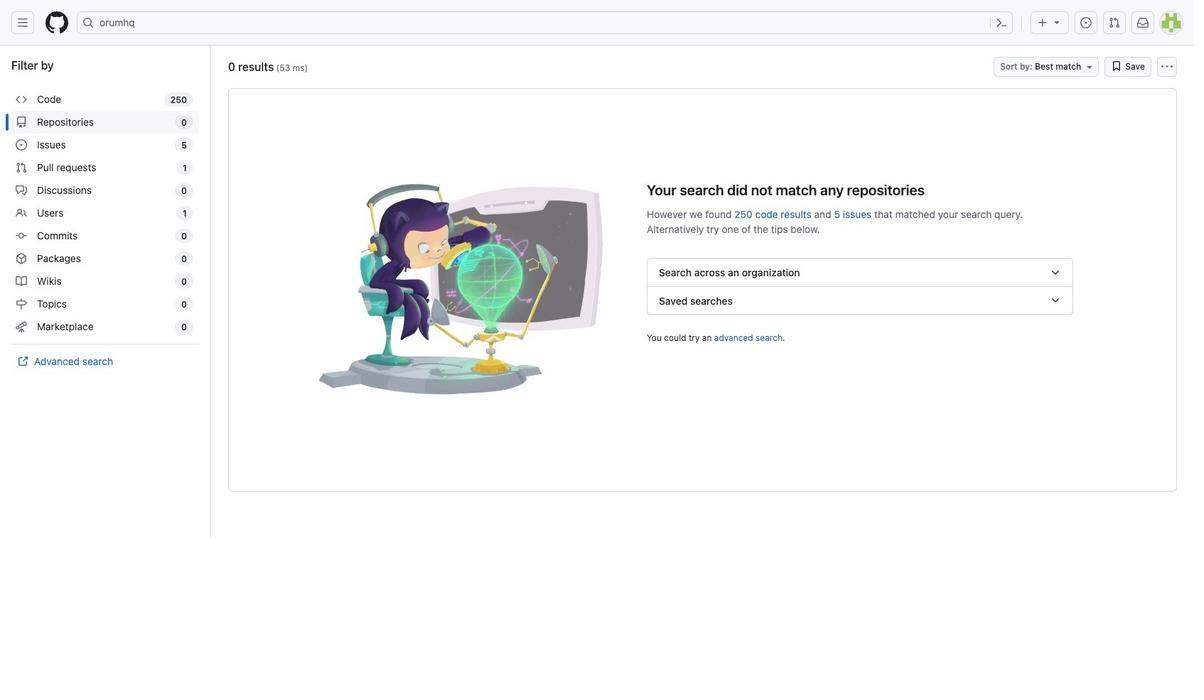Task type: locate. For each thing, give the bounding box(es) containing it.
notifications image
[[1138, 17, 1149, 28]]

1 vertical spatial chevron down image
[[1050, 295, 1062, 307]]

plus image
[[1038, 17, 1049, 28]]

sc 9kayk9 0 image
[[16, 117, 27, 128], [16, 230, 27, 242], [16, 253, 27, 265], [16, 299, 27, 310]]

homepage image
[[46, 11, 68, 34]]

mona looking through a globe hologram for code image
[[263, 180, 619, 400]]

sc 9kayk9 0 image
[[1112, 60, 1123, 72], [16, 94, 27, 105], [16, 139, 27, 151], [16, 162, 27, 174], [16, 185, 27, 196], [16, 208, 27, 219], [16, 276, 27, 287], [16, 321, 27, 333]]

issue opened image
[[1081, 17, 1092, 28]]

chevron down image
[[1050, 267, 1062, 278], [1050, 295, 1062, 307]]

open column options image
[[1162, 61, 1173, 73]]

command palette image
[[996, 17, 1008, 28]]

0 vertical spatial chevron down image
[[1050, 267, 1062, 278]]



Task type: vqa. For each thing, say whether or not it's contained in the screenshot.
sc 9kayk9 0 icon
yes



Task type: describe. For each thing, give the bounding box(es) containing it.
3 sc 9kayk9 0 image from the top
[[16, 253, 27, 265]]

1 sc 9kayk9 0 image from the top
[[16, 117, 27, 128]]

2 sc 9kayk9 0 image from the top
[[16, 230, 27, 242]]

git pull request image
[[1109, 17, 1121, 28]]

2 chevron down image from the top
[[1050, 295, 1062, 307]]

draggable pane splitter slider
[[209, 46, 213, 538]]

1 chevron down image from the top
[[1050, 267, 1062, 278]]

triangle down image
[[1052, 16, 1063, 28]]

4 sc 9kayk9 0 image from the top
[[16, 299, 27, 310]]

link external image
[[17, 356, 28, 368]]



